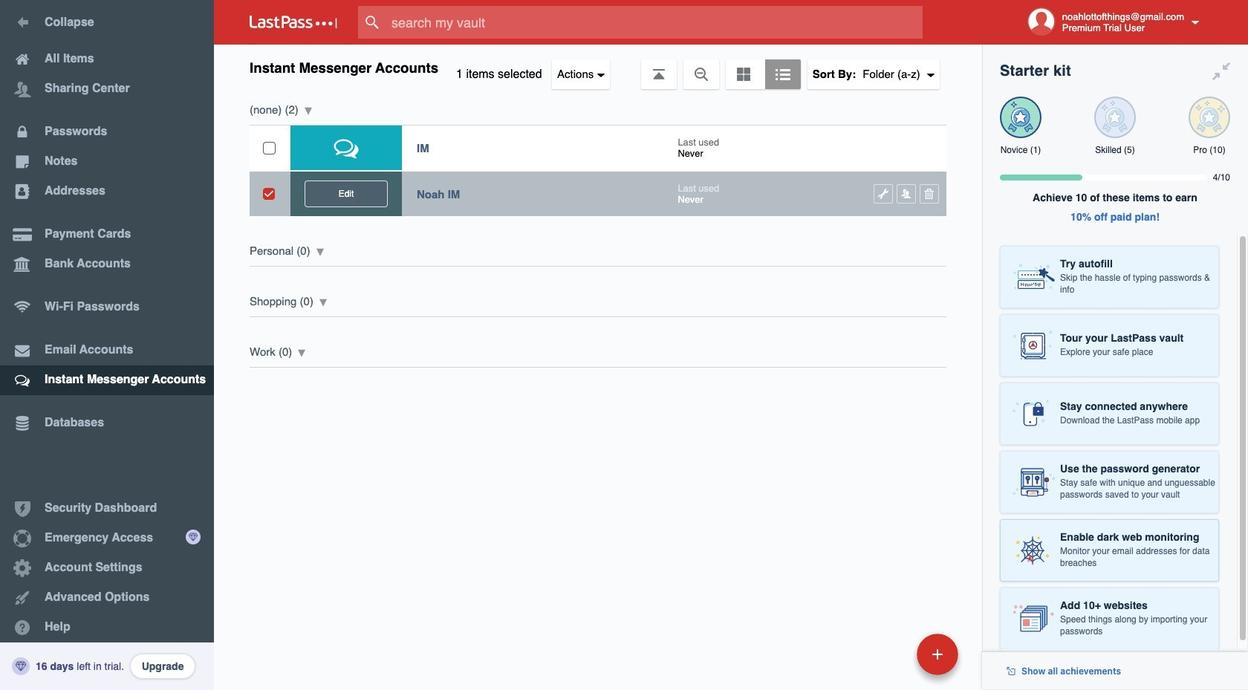 Task type: locate. For each thing, give the bounding box(es) containing it.
search my vault text field
[[358, 6, 952, 39]]

vault options navigation
[[214, 45, 982, 89]]

lastpass image
[[250, 16, 337, 29]]



Task type: vqa. For each thing, say whether or not it's contained in the screenshot.
vault options navigation
yes



Task type: describe. For each thing, give the bounding box(es) containing it.
new item element
[[815, 633, 964, 675]]

main navigation navigation
[[0, 0, 214, 690]]

Search search field
[[358, 6, 952, 39]]

new item navigation
[[815, 629, 967, 690]]



